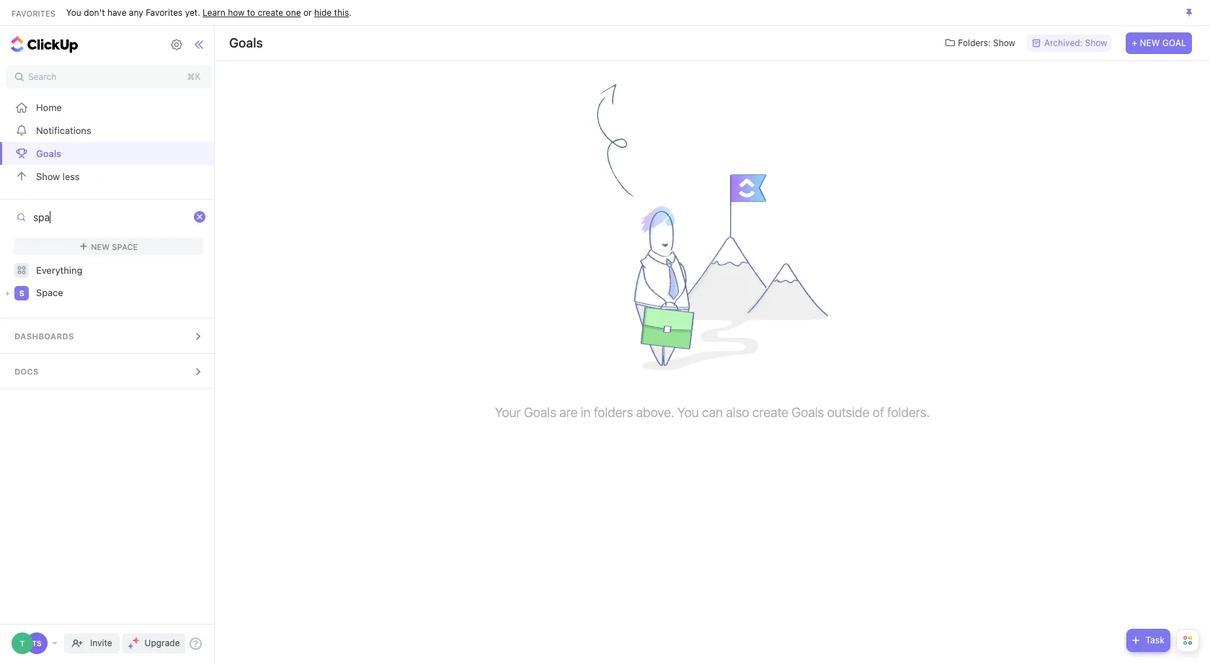 Task type: describe. For each thing, give the bounding box(es) containing it.
have
[[107, 7, 126, 18]]

upgrade
[[145, 638, 180, 649]]

also
[[726, 405, 749, 420]]

new space
[[91, 242, 138, 251]]

hide this link
[[314, 7, 349, 18]]

hide
[[314, 7, 332, 18]]

goals down the 'to'
[[229, 35, 263, 50]]

one
[[286, 7, 301, 18]]

home
[[36, 101, 62, 113]]

Filter Lists, Docs, & Folders text field
[[33, 206, 191, 228]]

invite
[[90, 638, 112, 649]]

everything link
[[0, 259, 218, 282]]

sidebar navigation
[[0, 26, 218, 662]]

+
[[1132, 37, 1138, 48]]

goals left the are
[[524, 405, 556, 420]]

upgrade link
[[122, 634, 186, 654]]

create for to
[[258, 7, 283, 18]]

folders: show
[[958, 37, 1016, 48]]

everything
[[36, 264, 82, 276]]

sparkle svg 2 image
[[128, 644, 133, 649]]

archived: show
[[1044, 37, 1107, 48]]

goals link
[[0, 142, 218, 165]]

create for also
[[752, 405, 789, 420]]

new inside sidebar navigation
[[91, 242, 110, 251]]

sparkle svg 1 image
[[132, 637, 140, 644]]

.
[[349, 7, 352, 18]]

home link
[[0, 96, 218, 119]]

folders:
[[958, 37, 991, 48]]

how
[[228, 7, 245, 18]]

search
[[28, 71, 56, 82]]

folders
[[594, 405, 633, 420]]

to
[[247, 7, 255, 18]]

1 horizontal spatial favorites
[[146, 7, 183, 18]]

goal
[[1162, 37, 1186, 48]]

in
[[581, 405, 591, 420]]

notifications link
[[0, 119, 218, 142]]

space link
[[36, 282, 205, 305]]

docs
[[14, 367, 39, 376]]

outside
[[827, 405, 870, 420]]



Task type: locate. For each thing, give the bounding box(es) containing it.
learn
[[203, 7, 225, 18]]

1 horizontal spatial you
[[677, 405, 699, 420]]

0 vertical spatial space
[[112, 242, 138, 251]]

goals up show less
[[36, 147, 61, 159]]

1 vertical spatial you
[[677, 405, 699, 420]]

0 vertical spatial create
[[258, 7, 283, 18]]

favorites left don't
[[12, 8, 55, 18]]

new
[[1140, 37, 1160, 48], [91, 242, 110, 251]]

1 horizontal spatial space
[[112, 242, 138, 251]]

1 vertical spatial space
[[36, 287, 63, 299]]

can
[[702, 405, 723, 420]]

1 horizontal spatial new
[[1140, 37, 1160, 48]]

ts
[[32, 639, 42, 648]]

archived:
[[1044, 37, 1083, 48]]

show for folders: show
[[993, 37, 1016, 48]]

sidebar settings image
[[170, 38, 183, 51]]

spaces
[[14, 213, 48, 222]]

goals
[[229, 35, 263, 50], [36, 147, 61, 159], [524, 405, 556, 420], [792, 405, 824, 420]]

0 horizontal spatial space
[[36, 287, 63, 299]]

dashboards
[[14, 332, 74, 341]]

folders.
[[887, 405, 930, 420]]

don't
[[84, 7, 105, 18]]

show right folders: at the right of page
[[993, 37, 1016, 48]]

space up everything link
[[112, 242, 138, 251]]

your
[[495, 405, 521, 420]]

⌘k
[[187, 71, 201, 82]]

above.
[[636, 405, 674, 420]]

learn how to create one link
[[203, 7, 301, 18]]

t
[[20, 639, 25, 648]]

show less
[[36, 170, 80, 182]]

1 vertical spatial new
[[91, 242, 110, 251]]

+ new goal
[[1132, 37, 1186, 48]]

any
[[129, 7, 143, 18]]

0 vertical spatial new
[[1140, 37, 1160, 48]]

favorites right any
[[146, 7, 183, 18]]

your goals are in folders above. you can also create goals outside of folders.
[[495, 405, 930, 420]]

0 horizontal spatial new
[[91, 242, 110, 251]]

task
[[1146, 635, 1165, 646]]

are
[[560, 405, 578, 420]]

space
[[112, 242, 138, 251], [36, 287, 63, 299]]

you left can at the bottom of page
[[677, 405, 699, 420]]

space down everything
[[36, 287, 63, 299]]

0 horizontal spatial favorites
[[12, 8, 55, 18]]

new right the + on the right of the page
[[1140, 37, 1160, 48]]

you
[[66, 7, 81, 18], [677, 405, 699, 420]]

or
[[303, 7, 312, 18]]

show left the less
[[36, 170, 60, 182]]

show inside sidebar navigation
[[36, 170, 60, 182]]

show right archived:
[[1085, 37, 1107, 48]]

create
[[258, 7, 283, 18], [752, 405, 789, 420]]

yet.
[[185, 7, 200, 18]]

you don't have any favorites yet. learn how to create one or hide this .
[[66, 7, 352, 18]]

create right the 'to'
[[258, 7, 283, 18]]

0 horizontal spatial show
[[36, 170, 60, 182]]

goals left outside on the right bottom
[[792, 405, 824, 420]]

show
[[993, 37, 1016, 48], [1085, 37, 1107, 48], [36, 170, 60, 182]]

new up everything link
[[91, 242, 110, 251]]

2 horizontal spatial show
[[1085, 37, 1107, 48]]

1 horizontal spatial create
[[752, 405, 789, 420]]

less
[[62, 170, 80, 182]]

you left don't
[[66, 7, 81, 18]]

goals inside sidebar navigation
[[36, 147, 61, 159]]

notifications
[[36, 124, 91, 136]]

1 horizontal spatial show
[[993, 37, 1016, 48]]

create right also at the right bottom of page
[[752, 405, 789, 420]]

show for archived: show
[[1085, 37, 1107, 48]]

clear search image
[[195, 212, 205, 222]]

this
[[334, 7, 349, 18]]

0 horizontal spatial create
[[258, 7, 283, 18]]

0 horizontal spatial you
[[66, 7, 81, 18]]

0 vertical spatial you
[[66, 7, 81, 18]]

favorites
[[146, 7, 183, 18], [12, 8, 55, 18]]

of
[[873, 405, 884, 420]]

1 vertical spatial create
[[752, 405, 789, 420]]



Task type: vqa. For each thing, say whether or not it's contained in the screenshot.
bottommost 'press enter'
no



